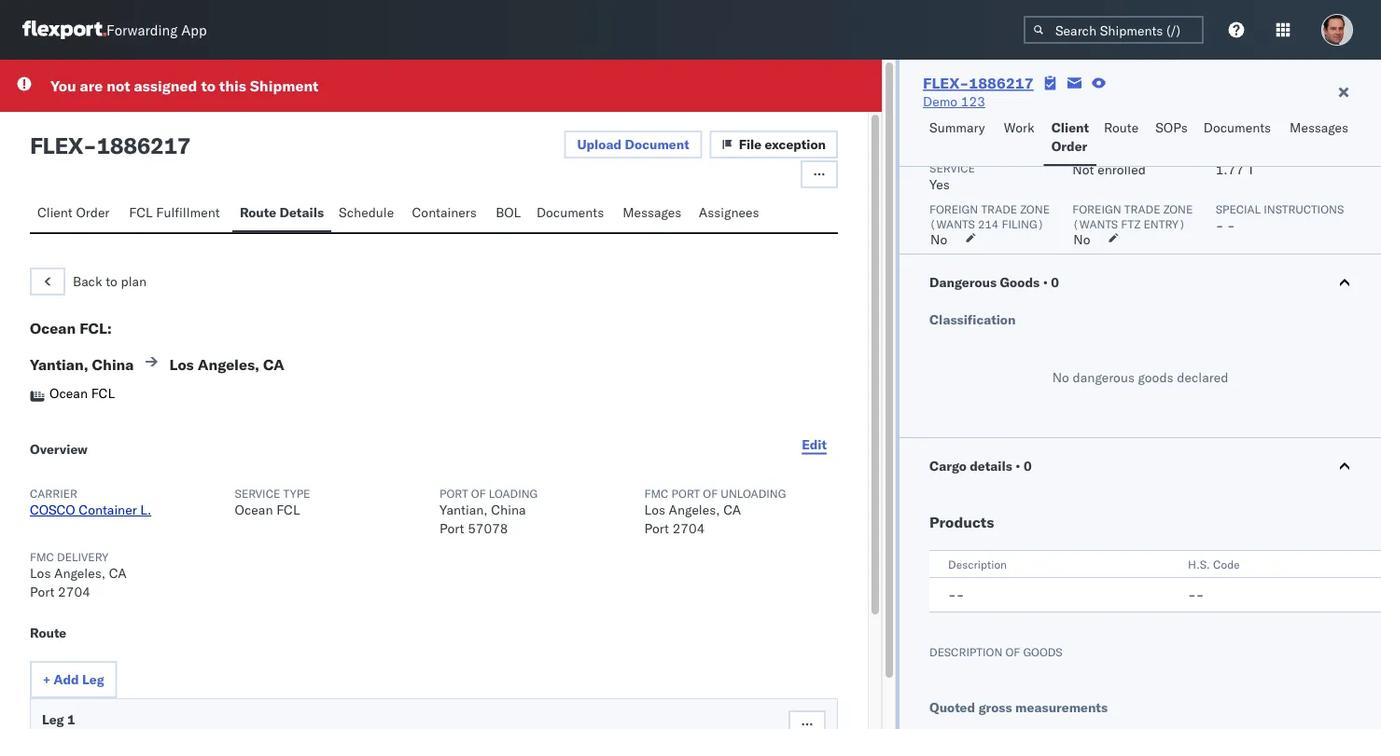 Task type: locate. For each thing, give the bounding box(es) containing it.
1 horizontal spatial los
[[169, 356, 194, 374]]

no for foreign trade zone (wants 214 filing)
[[931, 231, 948, 248]]

fmc inside fmc delivery los angeles, ca port 2704
[[30, 550, 54, 564]]

(wants left 214
[[930, 217, 975, 231]]

0 horizontal spatial documents
[[537, 204, 604, 221]]

documents for the topmost documents button
[[1204, 119, 1271, 136]]

0 vertical spatial messages button
[[1283, 111, 1359, 166]]

upload document
[[577, 136, 690, 153]]

1 horizontal spatial leg
[[82, 672, 104, 688]]

1 horizontal spatial goods
[[1138, 370, 1174, 386]]

ca
[[263, 356, 285, 374], [724, 502, 741, 519], [109, 566, 127, 582]]

zone
[[1021, 202, 1050, 216], [1164, 202, 1193, 216]]

no down foreign trade zone (wants ftz entry)
[[1074, 231, 1091, 248]]

1886217 down assigned on the left of page
[[97, 132, 191, 160]]

service left type
[[235, 487, 280, 501]]

fmc
[[645, 487, 669, 501], [30, 550, 54, 564]]

demo 123
[[923, 93, 986, 110]]

ca inside fmc port of unloading los angeles, ca port 2704
[[724, 502, 741, 519]]

0 horizontal spatial client order
[[37, 204, 110, 221]]

fcl left the 'fulfillment'
[[129, 204, 153, 221]]

l.
[[140, 502, 151, 519]]

0 vertical spatial goods
[[1138, 370, 1174, 386]]

2 horizontal spatial ca
[[724, 502, 741, 519]]

0 vertical spatial 1886217
[[969, 74, 1034, 92]]

containers button
[[405, 196, 488, 232]]

2 zone from the left
[[1164, 202, 1193, 216]]

fmc inside fmc port of unloading los angeles, ca port 2704
[[645, 487, 669, 501]]

zone inside foreign trade zone (wants ftz entry)
[[1164, 202, 1193, 216]]

0 vertical spatial yantian,
[[30, 356, 88, 374]]

order down flex - 1886217
[[76, 204, 110, 221]]

china down loading
[[491, 502, 526, 519]]

1 vertical spatial angeles,
[[669, 502, 720, 519]]

delivery
[[57, 550, 108, 564]]

0 horizontal spatial service
[[235, 487, 280, 501]]

of left unloading
[[703, 487, 718, 501]]

1 horizontal spatial --
[[1188, 587, 1204, 603]]

1 vertical spatial documents
[[537, 204, 604, 221]]

0 horizontal spatial no
[[931, 231, 948, 248]]

this
[[219, 77, 246, 95]]

1 trade from the left
[[981, 202, 1018, 216]]

client order down flex
[[37, 204, 110, 221]]

client order button up back
[[30, 196, 122, 232]]

classification
[[930, 312, 1016, 328]]

• right details
[[1016, 458, 1021, 475]]

0 vertical spatial angeles,
[[198, 356, 260, 374]]

1 vertical spatial los
[[645, 502, 665, 519]]

zone up filing)
[[1021, 202, 1050, 216]]

messages up instructions
[[1290, 119, 1349, 136]]

of left loading
[[471, 487, 486, 501]]

file
[[739, 136, 762, 153]]

0 vertical spatial china
[[92, 356, 134, 374]]

-- down "h.s."
[[1188, 587, 1204, 603]]

0 vertical spatial •
[[1043, 274, 1048, 291]]

1 horizontal spatial documents
[[1204, 119, 1271, 136]]

goods up measurements
[[1023, 645, 1063, 659]]

route inside route details button
[[240, 204, 276, 221]]

forwarding app link
[[22, 21, 207, 39]]

0 vertical spatial ca
[[263, 356, 285, 374]]

1 vertical spatial fcl
[[91, 386, 115, 402]]

2 horizontal spatial no
[[1074, 231, 1091, 248]]

1 horizontal spatial client order button
[[1044, 111, 1097, 166]]

app
[[181, 21, 207, 39]]

0 horizontal spatial •
[[1016, 458, 1021, 475]]

yantian, up ocean fcl
[[30, 356, 88, 374]]

1 vertical spatial ocean
[[49, 386, 88, 402]]

are
[[80, 77, 103, 95]]

service
[[930, 161, 975, 175], [235, 487, 280, 501]]

1 horizontal spatial to
[[201, 77, 216, 95]]

1 vertical spatial to
[[106, 273, 117, 290]]

no for foreign trade zone (wants ftz entry)
[[1074, 231, 1091, 248]]

0 vertical spatial ocean
[[30, 319, 76, 338]]

not
[[107, 77, 130, 95]]

ocean inside service type ocean fcl
[[235, 502, 273, 519]]

forwarding
[[106, 21, 178, 39]]

0 vertical spatial 0
[[1051, 274, 1059, 291]]

route
[[1104, 119, 1139, 136], [240, 204, 276, 221], [30, 625, 66, 642]]

1 vertical spatial fmc
[[30, 550, 54, 564]]

trade up 214
[[981, 202, 1018, 216]]

0 horizontal spatial goods
[[1023, 645, 1063, 659]]

0 horizontal spatial --
[[948, 587, 965, 603]]

file exception button
[[710, 131, 838, 159], [710, 131, 838, 159]]

0 horizontal spatial foreign
[[930, 202, 978, 216]]

route left details
[[240, 204, 276, 221]]

1 horizontal spatial fcl
[[129, 204, 153, 221]]

ocean
[[30, 319, 76, 338], [49, 386, 88, 402], [235, 502, 273, 519]]

2 foreign from the left
[[1073, 202, 1122, 216]]

2704 inside fmc port of unloading los angeles, ca port 2704
[[673, 521, 705, 537]]

foreign
[[930, 202, 978, 216], [1073, 202, 1122, 216]]

(wants for foreign trade zone (wants ftz entry)
[[1073, 217, 1118, 231]]

documents
[[1204, 119, 1271, 136], [537, 204, 604, 221]]

no left 'dangerous'
[[1053, 370, 1070, 386]]

2 vertical spatial ocean
[[235, 502, 273, 519]]

foreign down yes
[[930, 202, 978, 216]]

client down flex
[[37, 204, 73, 221]]

-- up description of goods
[[948, 587, 965, 603]]

fcl down yantian, china
[[91, 386, 115, 402]]

bol
[[496, 204, 521, 221]]

0 horizontal spatial 1886217
[[97, 132, 191, 160]]

description up quoted
[[930, 645, 1003, 659]]

of inside the port of loading yantian, china port 57078
[[471, 487, 486, 501]]

0 vertical spatial fmc
[[645, 487, 669, 501]]

0 vertical spatial route
[[1104, 119, 1139, 136]]

route up the enrolled
[[1104, 119, 1139, 136]]

2 horizontal spatial los
[[645, 502, 665, 519]]

flexport
[[930, 146, 985, 160]]

0 for dangerous goods • 0
[[1051, 274, 1059, 291]]

no dangerous goods declared
[[1053, 370, 1229, 386]]

1886217 up 123 at the top right of page
[[969, 74, 1034, 92]]

flexport insurance service yes
[[930, 146, 1052, 193]]

route inside the 'route' button
[[1104, 119, 1139, 136]]

1 horizontal spatial 0
[[1051, 274, 1059, 291]]

0 horizontal spatial 2704
[[58, 584, 90, 601]]

foreign inside foreign trade zone (wants 214 filing)
[[930, 202, 978, 216]]

1 horizontal spatial order
[[1052, 138, 1088, 154]]

china down fcl:
[[92, 356, 134, 374]]

ocean fcl
[[49, 386, 115, 402]]

ocean for ocean fcl:
[[30, 319, 76, 338]]

1 zone from the left
[[1021, 202, 1050, 216]]

2 (wants from the left
[[1073, 217, 1118, 231]]

2 vertical spatial fcl
[[276, 502, 300, 519]]

client order up not
[[1052, 119, 1089, 154]]

1 vertical spatial goods
[[1023, 645, 1063, 659]]

documents button
[[1196, 111, 1283, 166], [529, 196, 615, 232]]

port of loading yantian, china port 57078
[[440, 487, 538, 537]]

0 vertical spatial order
[[1052, 138, 1088, 154]]

2 trade from the left
[[1124, 202, 1161, 216]]

0 vertical spatial fcl
[[129, 204, 153, 221]]

1886217
[[969, 74, 1034, 92], [97, 132, 191, 160]]

foreign up "ftz"
[[1073, 202, 1122, 216]]

0 vertical spatial client order button
[[1044, 111, 1097, 166]]

leg right add
[[82, 672, 104, 688]]

1 horizontal spatial china
[[491, 502, 526, 519]]

0 right 'goods'
[[1051, 274, 1059, 291]]

client
[[1052, 119, 1089, 136], [37, 204, 73, 221]]

1 vertical spatial description
[[930, 645, 1003, 659]]

gross
[[979, 700, 1012, 716]]

zone for entry)
[[1164, 202, 1193, 216]]

port
[[440, 487, 468, 501], [672, 487, 700, 501], [440, 521, 464, 537], [645, 521, 669, 537], [30, 584, 55, 601]]

0 horizontal spatial messages
[[623, 204, 682, 221]]

route up +
[[30, 625, 66, 642]]

ca inside fmc delivery los angeles, ca port 2704
[[109, 566, 127, 582]]

client order button right 'work'
[[1044, 111, 1097, 166]]

documents button right bol
[[529, 196, 615, 232]]

add
[[54, 672, 79, 688]]

port inside fmc delivery los angeles, ca port 2704
[[30, 584, 55, 601]]

0 horizontal spatial fcl
[[91, 386, 115, 402]]

0 horizontal spatial of
[[471, 487, 486, 501]]

messages down document
[[623, 204, 682, 221]]

0 vertical spatial service
[[930, 161, 975, 175]]

0 horizontal spatial route
[[30, 625, 66, 642]]

description for description
[[948, 558, 1007, 572]]

messages button up instructions
[[1283, 111, 1359, 166]]

1 vertical spatial ca
[[724, 502, 741, 519]]

goods
[[1138, 370, 1174, 386], [1023, 645, 1063, 659]]

goods left declared
[[1138, 370, 1174, 386]]

schedule button
[[331, 196, 405, 232]]

of for description of goods
[[1006, 645, 1020, 659]]

client up not
[[1052, 119, 1089, 136]]

0
[[1051, 274, 1059, 291], [1024, 458, 1032, 475]]

(wants left "ftz"
[[1073, 217, 1118, 231]]

carrier
[[30, 487, 78, 501]]

flex
[[30, 132, 83, 160]]

214
[[978, 217, 999, 231]]

zone up the entry)
[[1164, 202, 1193, 216]]

0 right details
[[1024, 458, 1032, 475]]

entry)
[[1144, 217, 1186, 231]]

trade inside foreign trade zone (wants ftz entry)
[[1124, 202, 1161, 216]]

• right 'goods'
[[1043, 274, 1048, 291]]

documents up the '1.77 t'
[[1204, 119, 1271, 136]]

flex-1886217
[[923, 74, 1034, 92]]

1 horizontal spatial documents button
[[1196, 111, 1283, 166]]

china
[[92, 356, 134, 374], [491, 502, 526, 519]]

dangerous goods • 0
[[930, 274, 1059, 291]]

1 vertical spatial messages button
[[615, 196, 692, 232]]

client order button
[[1044, 111, 1097, 166], [30, 196, 122, 232]]

1 horizontal spatial of
[[703, 487, 718, 501]]

trade up "ftz"
[[1124, 202, 1161, 216]]

1 -- from the left
[[948, 587, 965, 603]]

0 horizontal spatial leg
[[42, 712, 64, 729]]

yantian, up the 57078
[[440, 502, 488, 519]]

messages button down document
[[615, 196, 692, 232]]

2 horizontal spatial of
[[1006, 645, 1020, 659]]

fcl fulfillment
[[129, 204, 220, 221]]

(wants
[[930, 217, 975, 231], [1073, 217, 1118, 231]]

2 horizontal spatial angeles,
[[669, 502, 720, 519]]

to left plan
[[106, 273, 117, 290]]

1.77 t
[[1216, 161, 1255, 178]]

loading
[[489, 487, 538, 501]]

service down flexport
[[930, 161, 975, 175]]

plan
[[121, 273, 147, 290]]

0 horizontal spatial 0
[[1024, 458, 1032, 475]]

0 horizontal spatial angeles,
[[54, 566, 106, 582]]

back to plan
[[73, 273, 147, 290]]

2 vertical spatial angeles,
[[54, 566, 106, 582]]

0 horizontal spatial messages button
[[615, 196, 692, 232]]

foreign for foreign trade zone (wants ftz entry)
[[1073, 202, 1122, 216]]

0 vertical spatial leg
[[82, 672, 104, 688]]

trade inside foreign trade zone (wants 214 filing)
[[981, 202, 1018, 216]]

shipment
[[250, 77, 319, 95]]

foreign inside foreign trade zone (wants ftz entry)
[[1073, 202, 1122, 216]]

to left 'this'
[[201, 77, 216, 95]]

no up dangerous
[[931, 231, 948, 248]]

1 horizontal spatial 2704
[[673, 521, 705, 537]]

trade
[[981, 202, 1018, 216], [1124, 202, 1161, 216]]

leg inside + add leg button
[[82, 672, 104, 688]]

description down products
[[948, 558, 1007, 572]]

(wants inside foreign trade zone (wants ftz entry)
[[1073, 217, 1118, 231]]

1 vertical spatial •
[[1016, 458, 1021, 475]]

schedule
[[339, 204, 394, 221]]

flex-
[[923, 74, 969, 92]]

angeles,
[[198, 356, 260, 374], [669, 502, 720, 519], [54, 566, 106, 582]]

of up quoted gross measurements at bottom right
[[1006, 645, 1020, 659]]

1 horizontal spatial service
[[930, 161, 975, 175]]

documents button right sops
[[1196, 111, 1283, 166]]

0 horizontal spatial los
[[30, 566, 51, 582]]

0 horizontal spatial ca
[[109, 566, 127, 582]]

1 horizontal spatial trade
[[1124, 202, 1161, 216]]

0 vertical spatial messages
[[1290, 119, 1349, 136]]

documents right bol button
[[537, 204, 604, 221]]

not
[[1073, 161, 1094, 178]]

fcl down type
[[276, 502, 300, 519]]

trade for ftz
[[1124, 202, 1161, 216]]

leg left 1
[[42, 712, 64, 729]]

1 vertical spatial 1886217
[[97, 132, 191, 160]]

1 foreign from the left
[[930, 202, 978, 216]]

goods for of
[[1023, 645, 1063, 659]]

1 horizontal spatial messages button
[[1283, 111, 1359, 166]]

0 horizontal spatial client
[[37, 204, 73, 221]]

0 horizontal spatial order
[[76, 204, 110, 221]]

0 horizontal spatial yantian,
[[30, 356, 88, 374]]

0 horizontal spatial documents button
[[529, 196, 615, 232]]

1 horizontal spatial client
[[1052, 119, 1089, 136]]

yantian,
[[30, 356, 88, 374], [440, 502, 488, 519]]

yantian, inside the port of loading yantian, china port 57078
[[440, 502, 488, 519]]

0 horizontal spatial (wants
[[930, 217, 975, 231]]

client order
[[1052, 119, 1089, 154], [37, 204, 110, 221]]

--
[[948, 587, 965, 603], [1188, 587, 1204, 603]]

0 horizontal spatial client order button
[[30, 196, 122, 232]]

1 horizontal spatial fmc
[[645, 487, 669, 501]]

1 horizontal spatial (wants
[[1073, 217, 1118, 231]]

ftz
[[1121, 217, 1141, 231]]

1 horizontal spatial angeles,
[[198, 356, 260, 374]]

1 (wants from the left
[[930, 217, 975, 231]]

leg 1
[[42, 712, 75, 729]]

zone inside foreign trade zone (wants 214 filing)
[[1021, 202, 1050, 216]]

1 horizontal spatial client order
[[1052, 119, 1089, 154]]

container
[[79, 502, 137, 519]]

order up not
[[1052, 138, 1088, 154]]

(wants inside foreign trade zone (wants 214 filing)
[[930, 217, 975, 231]]

Search Shipments (/) text field
[[1024, 16, 1204, 44]]

special
[[1216, 202, 1261, 216]]

flexport. image
[[22, 21, 106, 39]]

dangerous
[[930, 274, 997, 291]]

0 horizontal spatial trade
[[981, 202, 1018, 216]]

0 vertical spatial documents button
[[1196, 111, 1283, 166]]

•
[[1043, 274, 1048, 291], [1016, 458, 1021, 475]]



Task type: describe. For each thing, give the bounding box(es) containing it.
route details button
[[232, 196, 331, 232]]

products
[[930, 513, 994, 532]]

flex-1886217 link
[[923, 74, 1034, 92]]

2 -- from the left
[[1188, 587, 1204, 603]]

filing)
[[1002, 217, 1045, 231]]

measurements
[[1016, 700, 1108, 716]]

service inside service type ocean fcl
[[235, 487, 280, 501]]

1 horizontal spatial no
[[1053, 370, 1070, 386]]

of inside fmc port of unloading los angeles, ca port 2704
[[703, 487, 718, 501]]

0 vertical spatial client
[[1052, 119, 1089, 136]]

foreign for foreign trade zone (wants 214 filing)
[[930, 202, 978, 216]]

1.77
[[1216, 161, 1244, 178]]

you
[[50, 77, 76, 95]]

fmc for port
[[30, 550, 54, 564]]

assigned
[[134, 77, 197, 95]]

documents for the left documents button
[[537, 204, 604, 221]]

0 vertical spatial los
[[169, 356, 194, 374]]

demo
[[923, 93, 958, 110]]

back
[[73, 273, 102, 290]]

demo 123 link
[[923, 92, 986, 111]]

code
[[1213, 558, 1240, 572]]

route button
[[1097, 111, 1148, 166]]

fcl inside service type ocean fcl
[[276, 502, 300, 519]]

type
[[283, 487, 310, 501]]

trade for 214
[[981, 202, 1018, 216]]

exception
[[765, 136, 826, 153]]

• for goods
[[1043, 274, 1048, 291]]

details
[[970, 458, 1013, 475]]

ocean for ocean fcl
[[49, 386, 88, 402]]

file exception
[[739, 136, 826, 153]]

angeles, inside fmc delivery los angeles, ca port 2704
[[54, 566, 106, 582]]

fcl inside button
[[129, 204, 153, 221]]

goods
[[1000, 274, 1040, 291]]

work
[[1004, 119, 1035, 136]]

route for the 'route' button
[[1104, 119, 1139, 136]]

zone for filing)
[[1021, 202, 1050, 216]]

not enrolled
[[1073, 161, 1146, 178]]

declared
[[1177, 370, 1229, 386]]

los inside fmc port of unloading los angeles, ca port 2704
[[645, 502, 665, 519]]

insurance
[[988, 146, 1052, 160]]

123
[[961, 93, 986, 110]]

fmc for angeles,
[[645, 487, 669, 501]]

forwarding app
[[106, 21, 207, 39]]

quoted
[[930, 700, 976, 716]]

you are not assigned to this shipment
[[50, 77, 319, 95]]

1 vertical spatial messages
[[623, 204, 682, 221]]

enrolled
[[1098, 161, 1146, 178]]

fcl fulfillment button
[[122, 196, 232, 232]]

1 vertical spatial client
[[37, 204, 73, 221]]

0 vertical spatial client order
[[1052, 119, 1089, 154]]

1
[[67, 712, 75, 729]]

2704 inside fmc delivery los angeles, ca port 2704
[[58, 584, 90, 601]]

(wants for foreign trade zone (wants 214 filing)
[[930, 217, 975, 231]]

upload document button
[[564, 131, 703, 159]]

carrier cosco container l.
[[30, 487, 151, 519]]

yes
[[930, 176, 950, 193]]

goods for dangerous
[[1138, 370, 1174, 386]]

cargo
[[930, 458, 967, 475]]

cosco
[[30, 502, 75, 519]]

foreign trade zone (wants ftz entry)
[[1073, 202, 1193, 231]]

instructions
[[1264, 202, 1344, 216]]

summary
[[930, 119, 985, 136]]

57078
[[468, 521, 508, 537]]

1 horizontal spatial ca
[[263, 356, 285, 374]]

description for description of goods
[[930, 645, 1003, 659]]

edit
[[802, 436, 827, 453]]

cargo details • 0
[[930, 458, 1032, 475]]

details
[[280, 204, 324, 221]]

route for route details
[[240, 204, 276, 221]]

china inside the port of loading yantian, china port 57078
[[491, 502, 526, 519]]

fcl:
[[80, 319, 112, 338]]

containers
[[412, 204, 477, 221]]

assignees button
[[692, 196, 770, 232]]

0 for cargo details • 0
[[1024, 458, 1032, 475]]

0 horizontal spatial china
[[92, 356, 134, 374]]

quoted gross measurements
[[930, 700, 1108, 716]]

bol button
[[488, 196, 529, 232]]

description of goods
[[930, 645, 1063, 659]]

1 horizontal spatial messages
[[1290, 119, 1349, 136]]

foreign trade zone (wants 214 filing)
[[930, 202, 1050, 231]]

angeles, inside fmc port of unloading los angeles, ca port 2704
[[669, 502, 720, 519]]

fmc delivery los angeles, ca port 2704
[[30, 550, 127, 601]]

sops button
[[1148, 111, 1196, 166]]

service type ocean fcl
[[235, 487, 310, 519]]

• for details
[[1016, 458, 1021, 475]]

document
[[625, 136, 690, 153]]

upload
[[577, 136, 622, 153]]

of for port of loading yantian, china port 57078
[[471, 487, 486, 501]]

+ add leg
[[43, 672, 104, 688]]

los angeles, ca
[[169, 356, 285, 374]]

2 vertical spatial route
[[30, 625, 66, 642]]

1 vertical spatial client order button
[[30, 196, 122, 232]]

los inside fmc delivery los angeles, ca port 2704
[[30, 566, 51, 582]]

service inside the flexport insurance service yes
[[930, 161, 975, 175]]

h.s. code
[[1188, 558, 1240, 572]]

edit button
[[791, 427, 838, 464]]

work button
[[997, 111, 1044, 166]]

overview
[[30, 442, 88, 458]]

1 vertical spatial leg
[[42, 712, 64, 729]]

+
[[43, 672, 50, 688]]

fmc port of unloading los angeles, ca port 2704
[[645, 487, 786, 537]]

route details
[[240, 204, 324, 221]]

1 vertical spatial order
[[76, 204, 110, 221]]

0 vertical spatial to
[[201, 77, 216, 95]]

+ add leg button
[[30, 662, 117, 699]]

unloading
[[721, 487, 786, 501]]

1 vertical spatial client order
[[37, 204, 110, 221]]

fulfillment
[[156, 204, 220, 221]]

ocean fcl:
[[30, 319, 112, 338]]

yantian, china
[[30, 356, 134, 374]]



Task type: vqa. For each thing, say whether or not it's contained in the screenshot.
FTZ
yes



